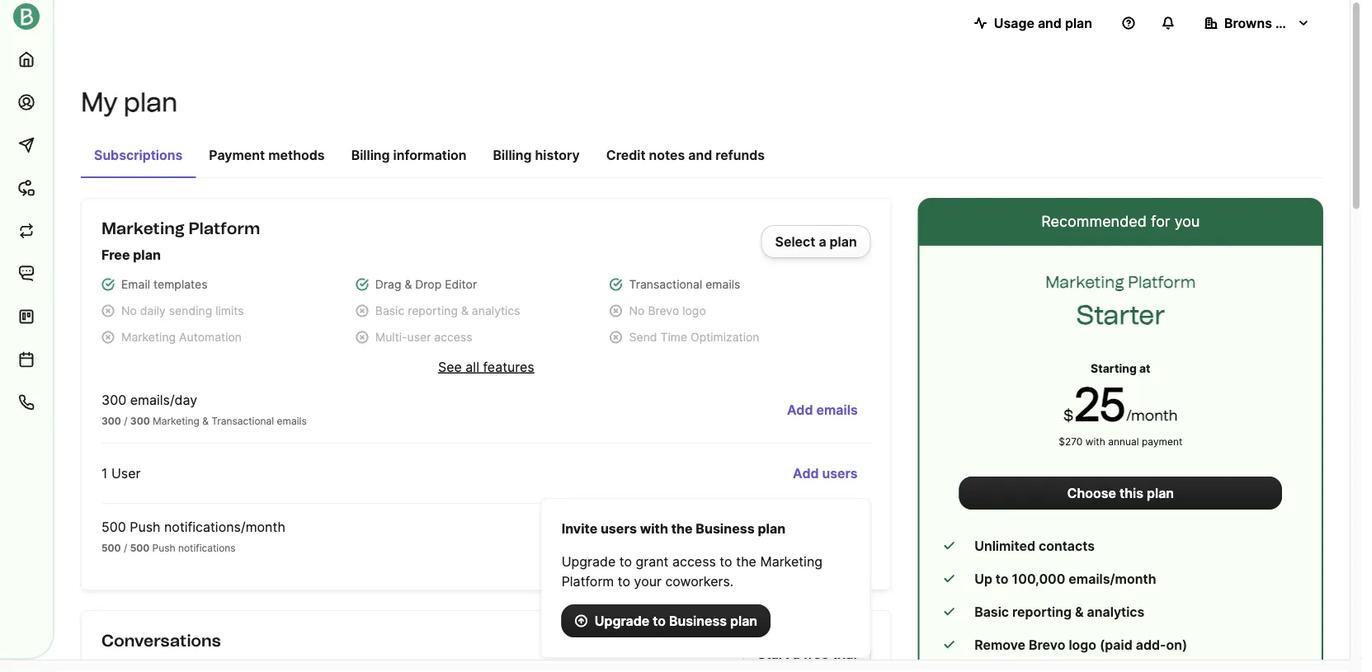 Task type: locate. For each thing, give the bounding box(es) containing it.
0 horizontal spatial billing
[[351, 147, 390, 163]]

0 vertical spatial a
[[819, 233, 826, 250]]

analytics down editor
[[472, 304, 520, 318]]

1 vertical spatial business
[[669, 613, 727, 629]]

no for no brevo logo
[[629, 304, 645, 318]]

marketing down day
[[153, 415, 199, 427]]

send time optimization
[[629, 330, 759, 344]]

subscriptions link
[[81, 139, 196, 178]]

contacts
[[1039, 538, 1095, 554]]

/
[[170, 392, 175, 408], [1126, 406, 1131, 424], [124, 415, 127, 427], [241, 519, 246, 535], [124, 542, 127, 554]]

platform for starter
[[1128, 272, 1196, 292]]

to right up
[[996, 571, 1009, 587]]

1 horizontal spatial logo
[[1069, 637, 1096, 653]]

1 vertical spatial notifications
[[178, 542, 236, 554]]

email
[[121, 278, 150, 292]]

0 vertical spatial basic
[[375, 304, 404, 318]]

analytics
[[472, 304, 520, 318], [1087, 604, 1145, 620]]

choose
[[1067, 485, 1116, 501]]

add for add push notifs
[[757, 529, 783, 545]]

business up 'upgrade to grant access to the marketing platform to your coworkers.'
[[696, 521, 755, 537]]

0 vertical spatial logo
[[682, 304, 706, 318]]

upgrade for upgrade to business plan
[[595, 613, 650, 629]]

basic up remove
[[974, 604, 1009, 620]]

reporting down 100,000
[[1012, 604, 1072, 620]]

marketing for marketing platform free plan
[[101, 219, 185, 238]]

tab list
[[81, 139, 1323, 178]]

notifs
[[821, 529, 858, 545]]

1 billing from the left
[[351, 147, 390, 163]]

0 vertical spatial reporting
[[408, 304, 458, 318]]

1 vertical spatial platform
[[1128, 272, 1196, 292]]

the down "invite users with the business plan"
[[736, 554, 756, 570]]

upgrade inside "button"
[[595, 613, 650, 629]]

0 horizontal spatial a
[[792, 646, 800, 662]]

basic reporting & analytics down editor
[[375, 304, 520, 318]]

0 vertical spatial business
[[696, 521, 755, 537]]

upgrade to business plan button
[[562, 605, 771, 638]]

no
[[121, 304, 137, 318], [629, 304, 645, 318]]

1 vertical spatial the
[[736, 554, 756, 570]]

1 vertical spatial logo
[[1069, 637, 1096, 653]]

to inside "button"
[[653, 613, 666, 629]]

billing information
[[351, 147, 467, 163]]

1 vertical spatial users
[[600, 521, 637, 537]]

500
[[101, 519, 126, 535], [101, 542, 121, 554], [130, 542, 150, 554]]

1 horizontal spatial no
[[629, 304, 645, 318]]

a inside select a plan button
[[819, 233, 826, 250]]

0 vertical spatial and
[[1038, 15, 1062, 31]]

1 horizontal spatial users
[[822, 465, 858, 481]]

1 horizontal spatial analytics
[[1087, 604, 1145, 620]]

add left notifs
[[757, 529, 783, 545]]

& inside the 300 emails / day 300 / 300 marketing & transactional emails
[[202, 415, 209, 427]]

coworkers.
[[665, 573, 734, 589]]

add for add users
[[793, 465, 819, 481]]

logo for no
[[682, 304, 706, 318]]

1 vertical spatial basic
[[974, 604, 1009, 620]]

methods
[[268, 147, 325, 163]]

upgrade down invite
[[562, 554, 616, 570]]

push inside add push notifs button
[[786, 529, 818, 545]]

on)
[[1166, 637, 1187, 653]]

basic
[[375, 304, 404, 318], [974, 604, 1009, 620]]

and right usage
[[1038, 15, 1062, 31]]

0 horizontal spatial no
[[121, 304, 137, 318]]

select a plan button
[[761, 225, 871, 258]]

the
[[671, 521, 693, 537], [736, 554, 756, 570]]

marketing inside 'upgrade to grant access to the marketing platform to your coworkers.'
[[760, 554, 822, 570]]

brevo up the "time"
[[648, 304, 679, 318]]

users
[[822, 465, 858, 481], [600, 521, 637, 537]]

to for up to 100,000 emails/month
[[996, 571, 1009, 587]]

a inside 'start a free trial' button
[[792, 646, 800, 662]]

users inside button
[[822, 465, 858, 481]]

upgrade inside 'upgrade to grant access to the marketing platform to your coworkers.'
[[562, 554, 616, 570]]

users for add
[[822, 465, 858, 481]]

plan right my
[[124, 86, 178, 118]]

2 billing from the left
[[493, 147, 532, 163]]

0 vertical spatial month
[[1131, 406, 1178, 424]]

add users
[[793, 465, 858, 481]]

1 horizontal spatial basic
[[974, 604, 1009, 620]]

add push notifs button
[[744, 521, 871, 554]]

logo up send time optimization
[[682, 304, 706, 318]]

platform inside 'upgrade to grant access to the marketing platform to your coworkers.'
[[562, 573, 614, 589]]

0 horizontal spatial basic reporting & analytics
[[375, 304, 520, 318]]

basic up 'multi-'
[[375, 304, 404, 318]]

with right $270
[[1085, 436, 1105, 448]]

0 horizontal spatial analytics
[[472, 304, 520, 318]]

plan up start
[[730, 613, 757, 629]]

and right notes
[[688, 147, 712, 163]]

limits
[[215, 304, 244, 318]]

2 vertical spatial add
[[757, 529, 783, 545]]

billing left the information
[[351, 147, 390, 163]]

free
[[101, 247, 130, 263]]

no up send
[[629, 304, 645, 318]]

0 vertical spatial add
[[787, 402, 813, 418]]

users right invite
[[600, 521, 637, 537]]

add users button
[[780, 457, 871, 490]]

add push notifs
[[757, 529, 858, 545]]

&
[[405, 278, 412, 292], [461, 304, 468, 318], [202, 415, 209, 427], [1075, 604, 1084, 620]]

$
[[1063, 406, 1073, 424]]

platform inside marketing platform starter
[[1128, 272, 1196, 292]]

0 vertical spatial users
[[822, 465, 858, 481]]

0 vertical spatial platform
[[189, 219, 260, 238]]

to left the grant
[[619, 554, 632, 570]]

transactional
[[629, 278, 702, 292], [211, 415, 274, 427]]

billing history
[[493, 147, 580, 163]]

see all features
[[438, 359, 534, 375]]

payment
[[209, 147, 265, 163]]

1 horizontal spatial platform
[[562, 573, 614, 589]]

annual
[[1108, 436, 1139, 448]]

with up the grant
[[640, 521, 668, 537]]

reporting
[[408, 304, 458, 318], [1012, 604, 1072, 620]]

all
[[466, 359, 479, 375]]

1 horizontal spatial billing
[[493, 147, 532, 163]]

access up coworkers.
[[672, 554, 716, 570]]

a for conversations
[[792, 646, 800, 662]]

access
[[434, 330, 472, 344], [672, 554, 716, 570]]

0 horizontal spatial logo
[[682, 304, 706, 318]]

1 vertical spatial add
[[793, 465, 819, 481]]

emails inside button
[[816, 402, 858, 418]]

0 horizontal spatial transactional
[[211, 415, 274, 427]]

300 up user
[[130, 415, 150, 427]]

0 vertical spatial transactional
[[629, 278, 702, 292]]

users for invite
[[600, 521, 637, 537]]

a right select
[[819, 233, 826, 250]]

0 vertical spatial brevo
[[648, 304, 679, 318]]

0 vertical spatial notifications
[[164, 519, 241, 535]]

$270 with annual payment
[[1059, 436, 1182, 448]]

$ 25 / month
[[1063, 377, 1178, 432]]

select a plan
[[775, 233, 857, 250]]

1 vertical spatial analytics
[[1087, 604, 1145, 620]]

plan left notifs
[[758, 521, 785, 537]]

1 vertical spatial transactional
[[211, 415, 274, 427]]

1 horizontal spatial and
[[1038, 15, 1062, 31]]

reporting down drop
[[408, 304, 458, 318]]

basic reporting & analytics down up to 100,000 emails/month at the right
[[974, 604, 1145, 620]]

0 horizontal spatial month
[[246, 519, 285, 535]]

plan right this at the right bottom of the page
[[1147, 485, 1174, 501]]

email templates
[[121, 278, 208, 292]]

grant
[[636, 554, 669, 570]]

brevo right remove
[[1029, 637, 1065, 653]]

500 down 1 user
[[101, 519, 126, 535]]

1 vertical spatial upgrade
[[595, 613, 650, 629]]

plan right select
[[830, 233, 857, 250]]

billing for billing information
[[351, 147, 390, 163]]

marketing up free
[[101, 219, 185, 238]]

1 vertical spatial brevo
[[1029, 637, 1065, 653]]

no left daily
[[121, 304, 137, 318]]

marketing up starter
[[1045, 272, 1124, 292]]

users up notifs
[[822, 465, 858, 481]]

marketing inside the marketing platform free plan
[[101, 219, 185, 238]]

1 vertical spatial a
[[792, 646, 800, 662]]

plan right usage
[[1065, 15, 1092, 31]]

you
[[1174, 212, 1200, 230]]

1 vertical spatial with
[[640, 521, 668, 537]]

templates
[[153, 278, 208, 292]]

brevo
[[648, 304, 679, 318], [1029, 637, 1065, 653]]

unlimited contacts
[[974, 538, 1095, 554]]

logo left (paid
[[1069, 637, 1096, 653]]

start a free trial
[[757, 646, 857, 662]]

notifications
[[164, 519, 241, 535], [178, 542, 236, 554]]

add up add push notifs
[[793, 465, 819, 481]]

billing history link
[[480, 139, 593, 177]]

0 horizontal spatial with
[[640, 521, 668, 537]]

0 horizontal spatial the
[[671, 521, 693, 537]]

1 vertical spatial access
[[672, 554, 716, 570]]

1 horizontal spatial with
[[1085, 436, 1105, 448]]

the inside 'upgrade to grant access to the marketing platform to your coworkers.'
[[736, 554, 756, 570]]

1 horizontal spatial transactional
[[629, 278, 702, 292]]

1 horizontal spatial basic reporting & analytics
[[974, 604, 1145, 620]]

0 horizontal spatial and
[[688, 147, 712, 163]]

0 horizontal spatial users
[[600, 521, 637, 537]]

plan inside button
[[1147, 485, 1174, 501]]

multi-
[[375, 330, 407, 344]]

platform down invite
[[562, 573, 614, 589]]

a left the free
[[792, 646, 800, 662]]

billing left history
[[493, 147, 532, 163]]

for
[[1151, 212, 1170, 230]]

add inside button
[[757, 529, 783, 545]]

marketing inside marketing platform starter
[[1045, 272, 1124, 292]]

1 vertical spatial month
[[246, 519, 285, 535]]

to down your
[[653, 613, 666, 629]]

push for add
[[786, 529, 818, 545]]

and
[[1038, 15, 1062, 31], [688, 147, 712, 163]]

platform up starter
[[1128, 272, 1196, 292]]

emails for transactional
[[705, 278, 740, 292]]

1 horizontal spatial month
[[1131, 406, 1178, 424]]

starting
[[1091, 361, 1137, 375]]

access up see
[[434, 330, 472, 344]]

marketing down daily
[[121, 330, 176, 344]]

0 vertical spatial basic reporting & analytics
[[375, 304, 520, 318]]

1 horizontal spatial reporting
[[1012, 604, 1072, 620]]

brevo for no
[[648, 304, 679, 318]]

month
[[1131, 406, 1178, 424], [246, 519, 285, 535]]

1 horizontal spatial the
[[736, 554, 756, 570]]

upgrade to business plan
[[595, 613, 757, 629]]

1 horizontal spatial access
[[672, 554, 716, 570]]

0 horizontal spatial brevo
[[648, 304, 679, 318]]

analytics up (paid
[[1087, 604, 1145, 620]]

marketing down add push notifs
[[760, 554, 822, 570]]

invite users with the business plan
[[562, 521, 785, 537]]

1 no from the left
[[121, 304, 137, 318]]

0 horizontal spatial basic
[[375, 304, 404, 318]]

to left your
[[618, 573, 630, 589]]

0 vertical spatial access
[[434, 330, 472, 344]]

marketing
[[101, 219, 185, 238], [1045, 272, 1124, 292], [121, 330, 176, 344], [153, 415, 199, 427], [760, 554, 822, 570]]

platform
[[189, 219, 260, 238], [1128, 272, 1196, 292], [562, 573, 614, 589]]

500 down user
[[130, 542, 150, 554]]

my
[[81, 86, 118, 118]]

usage and plan
[[994, 15, 1092, 31]]

1 horizontal spatial a
[[819, 233, 826, 250]]

platform inside the marketing platform free plan
[[189, 219, 260, 238]]

2 horizontal spatial platform
[[1128, 272, 1196, 292]]

plan
[[1065, 15, 1092, 31], [124, 86, 178, 118], [830, 233, 857, 250], [133, 247, 161, 263], [1147, 485, 1174, 501], [758, 521, 785, 537], [730, 613, 757, 629]]

2 vertical spatial platform
[[562, 573, 614, 589]]

enterprise
[[1275, 15, 1341, 31]]

1 vertical spatial and
[[688, 147, 712, 163]]

add up add users
[[787, 402, 813, 418]]

logo for remove
[[1069, 637, 1096, 653]]

day
[[175, 392, 197, 408]]

(paid
[[1100, 637, 1132, 653]]

business
[[696, 521, 755, 537], [669, 613, 727, 629]]

plan right free
[[133, 247, 161, 263]]

start
[[757, 646, 789, 662]]

platform up templates
[[189, 219, 260, 238]]

a
[[819, 233, 826, 250], [792, 646, 800, 662]]

2 no from the left
[[629, 304, 645, 318]]

plan inside the marketing platform free plan
[[133, 247, 161, 263]]

0 horizontal spatial platform
[[189, 219, 260, 238]]

business down coworkers.
[[669, 613, 727, 629]]

basic reporting & analytics
[[375, 304, 520, 318], [974, 604, 1145, 620]]

1 vertical spatial reporting
[[1012, 604, 1072, 620]]

upgrade down your
[[595, 613, 650, 629]]

0 vertical spatial upgrade
[[562, 554, 616, 570]]

1 horizontal spatial brevo
[[1029, 637, 1065, 653]]

no for no daily sending limits
[[121, 304, 137, 318]]

the up 'upgrade to grant access to the marketing platform to your coworkers.'
[[671, 521, 693, 537]]



Task type: describe. For each thing, give the bounding box(es) containing it.
add emails button
[[774, 394, 871, 427]]

0 vertical spatial with
[[1085, 436, 1105, 448]]

business inside "button"
[[669, 613, 727, 629]]

history
[[535, 147, 580, 163]]

trial
[[832, 646, 857, 662]]

300 left day
[[101, 392, 126, 408]]

start a free trial button
[[743, 638, 871, 671]]

upgrade to grant access to the marketing platform to your coworkers.
[[562, 554, 822, 589]]

subscriptions
[[94, 147, 183, 163]]

free
[[803, 646, 829, 662]]

notes
[[649, 147, 685, 163]]

marketing platform starter
[[1045, 272, 1196, 331]]

tab list containing subscriptions
[[81, 139, 1323, 178]]

25
[[1073, 377, 1126, 432]]

add-
[[1136, 637, 1166, 653]]

up
[[974, 571, 992, 587]]

emails/month
[[1069, 571, 1156, 587]]

1 vertical spatial basic reporting & analytics
[[974, 604, 1145, 620]]

starter
[[1076, 299, 1165, 331]]

sending
[[169, 304, 212, 318]]

editor
[[445, 278, 477, 292]]

credit
[[606, 147, 646, 163]]

optimization
[[691, 330, 759, 344]]

no brevo logo
[[629, 304, 706, 318]]

invite
[[562, 521, 597, 537]]

emails for add
[[816, 402, 858, 418]]

see
[[438, 359, 462, 375]]

and inside button
[[1038, 15, 1062, 31]]

payment
[[1142, 436, 1182, 448]]

/ inside $ 25 / month
[[1126, 406, 1131, 424]]

send
[[629, 330, 657, 344]]

starting at
[[1091, 361, 1150, 375]]

300 emails / day 300 / 300 marketing & transactional emails
[[101, 392, 307, 427]]

payment methods link
[[196, 139, 338, 177]]

transactional inside the 300 emails / day 300 / 300 marketing & transactional emails
[[211, 415, 274, 427]]

user
[[407, 330, 431, 344]]

billing information link
[[338, 139, 480, 177]]

0 horizontal spatial reporting
[[408, 304, 458, 318]]

your
[[634, 573, 662, 589]]

usage
[[994, 15, 1034, 31]]

marketing for marketing automation
[[121, 330, 176, 344]]

access inside 'upgrade to grant access to the marketing platform to your coworkers.'
[[672, 554, 716, 570]]

marketing automation
[[121, 330, 242, 344]]

see all features link
[[438, 357, 534, 377]]

500 down 1
[[101, 542, 121, 554]]

emails for 300
[[130, 392, 170, 408]]

recommended
[[1041, 212, 1147, 230]]

credit notes and refunds link
[[593, 139, 778, 177]]

remove
[[974, 637, 1026, 653]]

add emails
[[787, 402, 858, 418]]

this
[[1119, 485, 1143, 501]]

remove brevo logo (paid add-on)
[[974, 637, 1187, 653]]

information
[[393, 147, 467, 163]]

brevo for remove
[[1029, 637, 1065, 653]]

credit notes and refunds
[[606, 147, 765, 163]]

choose this plan
[[1067, 485, 1174, 501]]

drag & drop editor
[[375, 278, 477, 292]]

month inside the 500 push notifications / month 500 / 500 push notifications
[[246, 519, 285, 535]]

to up coworkers.
[[720, 554, 732, 570]]

marketing for marketing platform starter
[[1045, 272, 1124, 292]]

choose this plan button
[[959, 477, 1282, 510]]

conversations
[[101, 631, 221, 651]]

daily
[[140, 304, 166, 318]]

add for add emails
[[787, 402, 813, 418]]

$270
[[1059, 436, 1083, 448]]

0 vertical spatial the
[[671, 521, 693, 537]]

at
[[1139, 361, 1150, 375]]

500 push notifications / month 500 / 500 push notifications
[[101, 519, 285, 554]]

1
[[101, 465, 108, 481]]

time
[[660, 330, 687, 344]]

drop
[[415, 278, 442, 292]]

browns enterprise
[[1224, 15, 1341, 31]]

browns enterprise button
[[1191, 7, 1341, 40]]

automation
[[179, 330, 242, 344]]

browns
[[1224, 15, 1272, 31]]

drag
[[375, 278, 401, 292]]

my plan
[[81, 86, 178, 118]]

push for 500
[[130, 519, 160, 535]]

0 horizontal spatial access
[[434, 330, 472, 344]]

plan inside "button"
[[730, 613, 757, 629]]

to for upgrade to grant access to the marketing platform to your coworkers.
[[619, 554, 632, 570]]

no daily sending limits
[[121, 304, 244, 318]]

up to 100,000 emails/month
[[974, 571, 1156, 587]]

platform for free
[[189, 219, 260, 238]]

month inside $ 25 / month
[[1131, 406, 1178, 424]]

billing for billing history
[[493, 147, 532, 163]]

usage and plan button
[[961, 7, 1105, 40]]

to for upgrade to business plan
[[653, 613, 666, 629]]

300 up 1
[[101, 415, 121, 427]]

upgrade for upgrade to grant access to the marketing platform to your coworkers.
[[562, 554, 616, 570]]

select
[[775, 233, 815, 250]]

100,000
[[1012, 571, 1065, 587]]

features
[[483, 359, 534, 375]]

a for marketing platform
[[819, 233, 826, 250]]

refunds
[[715, 147, 765, 163]]

0 vertical spatial analytics
[[472, 304, 520, 318]]

marketing inside the 300 emails / day 300 / 300 marketing & transactional emails
[[153, 415, 199, 427]]

unlimited
[[974, 538, 1035, 554]]



Task type: vqa. For each thing, say whether or not it's contained in the screenshot.
the date
no



